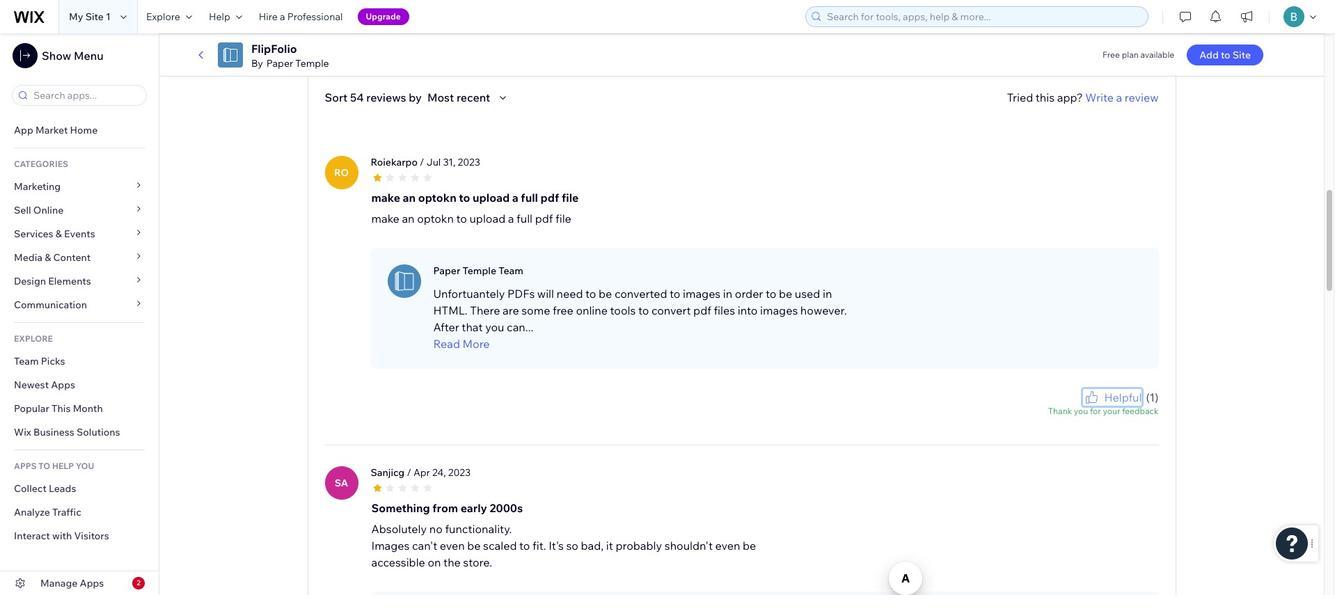 Task type: locate. For each thing, give the bounding box(es) containing it.
0 vertical spatial site
[[85, 10, 104, 23]]

be
[[599, 287, 612, 301], [779, 287, 793, 301], [467, 539, 481, 553], [743, 539, 757, 553]]

upload
[[473, 191, 510, 205], [470, 211, 506, 225]]

& inside "link"
[[45, 251, 51, 264]]

to down converted
[[639, 303, 649, 317]]

1 horizontal spatial paper
[[434, 264, 461, 277]]

1 vertical spatial /
[[407, 466, 411, 479]]

the
[[444, 556, 461, 569]]

review
[[1125, 90, 1159, 104]]

1 horizontal spatial site
[[1233, 49, 1252, 61]]

/ left "apr"
[[407, 466, 411, 479]]

0 vertical spatial an
[[403, 191, 416, 205]]

popular
[[14, 403, 49, 415]]

sell
[[14, 204, 31, 217]]

2
[[137, 579, 141, 588]]

you
[[76, 461, 94, 472]]

1 vertical spatial optokn
[[417, 211, 454, 225]]

temple down 'flipfolio' at left top
[[296, 57, 329, 70]]

with
[[52, 530, 72, 543]]

be up store.
[[467, 539, 481, 553]]

apps
[[14, 461, 37, 472]]

be right shouldn't
[[743, 539, 757, 553]]

1 horizontal spatial even
[[716, 539, 741, 553]]

fit.
[[533, 539, 546, 553]]

my site 1
[[69, 10, 111, 23]]

plan
[[1122, 49, 1139, 60]]

site left 1
[[85, 10, 104, 23]]

even
[[440, 539, 465, 553], [716, 539, 741, 553]]

54 right sort
[[350, 90, 364, 104]]

even right shouldn't
[[716, 539, 741, 553]]

app?
[[1058, 90, 1083, 104]]

on
[[363, 20, 376, 34], [428, 556, 441, 569]]

19
[[1167, 27, 1177, 37]]

hire a professional link
[[251, 0, 351, 33]]

0 horizontal spatial apps
[[51, 379, 75, 391]]

show
[[42, 49, 71, 63]]

events
[[64, 228, 95, 240]]

site inside button
[[1233, 49, 1252, 61]]

leads
[[49, 483, 76, 495]]

0 horizontal spatial &
[[45, 251, 51, 264]]

however.
[[801, 303, 847, 317]]

1 vertical spatial full
[[517, 211, 533, 225]]

in up however.
[[823, 287, 833, 301]]

1 vertical spatial site
[[1233, 49, 1252, 61]]

1 horizontal spatial 54
[[379, 20, 392, 34]]

temple
[[296, 57, 329, 70], [463, 264, 497, 277]]

apps inside "link"
[[51, 379, 75, 391]]

store.
[[463, 556, 492, 569]]

apps to help you
[[14, 461, 94, 472]]

you down there
[[486, 320, 505, 334]]

1 horizontal spatial images
[[761, 303, 798, 317]]

0 horizontal spatial you
[[486, 320, 505, 334]]

paper
[[267, 57, 293, 70], [434, 264, 461, 277]]

images up files
[[683, 287, 721, 301]]

unfortuantely pdfs will need to be converted to images in order to be used in html. there are some free online tools to convert pdf files into images however. after that you can... read more
[[434, 287, 847, 351]]

0 horizontal spatial 54
[[350, 90, 364, 104]]

1 vertical spatial on
[[428, 556, 441, 569]]

1 horizontal spatial you
[[1075, 406, 1089, 416]]

0 horizontal spatial on
[[363, 20, 376, 34]]

1 horizontal spatial temple
[[463, 264, 497, 277]]

temple inside flipfolio by paper temple
[[296, 57, 329, 70]]

0 horizontal spatial paper
[[267, 57, 293, 70]]

& right media
[[45, 251, 51, 264]]

after
[[434, 320, 459, 334]]

thank you for your feedback
[[1049, 406, 1159, 416]]

on left the
[[428, 556, 441, 569]]

team
[[499, 264, 524, 277], [14, 355, 39, 368]]

1 horizontal spatial team
[[499, 264, 524, 277]]

1 horizontal spatial /
[[420, 156, 425, 168]]

this
[[52, 403, 71, 415]]

order
[[735, 287, 764, 301]]

you inside the unfortuantely pdfs will need to be converted to images in order to be used in html. there are some free online tools to convert pdf files into images however. after that you can... read more
[[486, 320, 505, 334]]

1 horizontal spatial in
[[823, 287, 833, 301]]

reviews)
[[395, 20, 438, 34]]

team down explore
[[14, 355, 39, 368]]

some
[[522, 303, 550, 317]]

even up the
[[440, 539, 465, 553]]

& for content
[[45, 251, 51, 264]]

1 vertical spatial images
[[761, 303, 798, 317]]

Search apps... field
[[29, 86, 142, 105]]

0 vertical spatial &
[[56, 228, 62, 240]]

2 make from the top
[[372, 211, 400, 225]]

1 vertical spatial &
[[45, 251, 51, 264]]

ro
[[334, 166, 349, 179]]

to left the fit.
[[520, 539, 530, 553]]

make
[[372, 191, 400, 205], [372, 211, 400, 225]]

0 horizontal spatial temple
[[296, 57, 329, 70]]

interact with visitors
[[14, 530, 109, 543]]

1 in from the left
[[724, 287, 733, 301]]

something
[[372, 501, 430, 515]]

apps right manage
[[80, 577, 104, 590]]

2000s
[[490, 501, 523, 515]]

make an optokn to upload a full pdf file make an optokn to upload a full pdf file
[[372, 191, 579, 225]]

explore
[[14, 334, 53, 344]]

paper temple image
[[388, 264, 421, 298]]

read more button
[[434, 335, 851, 352]]

0 vertical spatial make
[[372, 191, 400, 205]]

flipfolio logo image
[[218, 42, 243, 68]]

54 left reviews)
[[379, 20, 392, 34]]

0 horizontal spatial /
[[407, 466, 411, 479]]

wix business solutions
[[14, 426, 120, 439]]

images right into
[[761, 303, 798, 317]]

collect leads link
[[0, 477, 159, 501]]

team up pdfs
[[499, 264, 524, 277]]

1 vertical spatial upload
[[470, 211, 506, 225]]

0 horizontal spatial in
[[724, 287, 733, 301]]

& left events
[[56, 228, 62, 240]]

you left for
[[1075, 406, 1089, 416]]

paper down 'flipfolio' at left top
[[267, 57, 293, 70]]

/ for / jul 31, 2023
[[420, 156, 425, 168]]

1 vertical spatial temple
[[463, 264, 497, 277]]

full
[[521, 191, 538, 205], [517, 211, 533, 225]]

analyze traffic
[[14, 506, 81, 519]]

1
[[106, 10, 111, 23]]

0 vertical spatial 2023
[[458, 156, 480, 168]]

to up paper temple team
[[457, 211, 467, 225]]

1 vertical spatial make
[[372, 211, 400, 225]]

0 vertical spatial on
[[363, 20, 376, 34]]

help button
[[200, 0, 251, 33]]

2023 for sanjicg / apr 24, 2023
[[448, 466, 471, 479]]

2023 right 24, on the left of page
[[448, 466, 471, 479]]

0 vertical spatial team
[[499, 264, 524, 277]]

can...
[[507, 320, 534, 334]]

0 vertical spatial paper
[[267, 57, 293, 70]]

this
[[1036, 90, 1055, 104]]

/ left jul
[[420, 156, 425, 168]]

1 horizontal spatial on
[[428, 556, 441, 569]]

to right add at right top
[[1222, 49, 1231, 61]]

in up files
[[724, 287, 733, 301]]

2 vertical spatial pdf
[[694, 303, 712, 317]]

0 vertical spatial you
[[486, 320, 505, 334]]

communication
[[14, 299, 89, 311]]

0 vertical spatial apps
[[51, 379, 75, 391]]

it
[[606, 539, 613, 553]]

helpful
[[1105, 390, 1143, 404]]

analyze
[[14, 506, 50, 519]]

2 in from the left
[[823, 287, 833, 301]]

business
[[33, 426, 74, 439]]

0 horizontal spatial team
[[14, 355, 39, 368]]

&
[[56, 228, 62, 240], [45, 251, 51, 264]]

1 vertical spatial 2023
[[448, 466, 471, 479]]

add to site button
[[1188, 45, 1264, 65]]

0 vertical spatial temple
[[296, 57, 329, 70]]

1 vertical spatial you
[[1075, 406, 1089, 416]]

show menu button
[[13, 43, 104, 68]]

(based on 54 reviews)
[[324, 20, 438, 34]]

1 vertical spatial team
[[14, 355, 39, 368]]

popular this month link
[[0, 397, 159, 421]]

1 make from the top
[[372, 191, 400, 205]]

app
[[14, 124, 33, 137]]

1 vertical spatial apps
[[80, 577, 104, 590]]

elements
[[48, 275, 91, 288]]

temple up unfortuantely
[[463, 264, 497, 277]]

will
[[538, 287, 554, 301]]

Search for tools, apps, help & more... field
[[823, 7, 1144, 26]]

you
[[486, 320, 505, 334], [1075, 406, 1089, 416]]

an
[[403, 191, 416, 205], [402, 211, 415, 225]]

paper up unfortuantely
[[434, 264, 461, 277]]

services & events link
[[0, 222, 159, 246]]

be up online
[[599, 287, 612, 301]]

0 horizontal spatial images
[[683, 287, 721, 301]]

professional
[[287, 10, 343, 23]]

tools
[[610, 303, 636, 317]]

2023 right 31,
[[458, 156, 480, 168]]

on right "(based"
[[363, 20, 376, 34]]

apps for newest apps
[[51, 379, 75, 391]]

0 horizontal spatial even
[[440, 539, 465, 553]]

flipfolio
[[251, 42, 297, 56]]

1 horizontal spatial apps
[[80, 577, 104, 590]]

0 vertical spatial /
[[420, 156, 425, 168]]

app market home
[[14, 124, 98, 137]]

54
[[379, 20, 392, 34], [350, 90, 364, 104]]

bad,
[[581, 539, 604, 553]]

categories
[[14, 159, 68, 169]]

to right 'order'
[[766, 287, 777, 301]]

1 vertical spatial an
[[402, 211, 415, 225]]

1 vertical spatial paper
[[434, 264, 461, 277]]

1 horizontal spatial &
[[56, 228, 62, 240]]

accessible
[[372, 556, 425, 569]]

apps up this at bottom left
[[51, 379, 75, 391]]

site right add at right top
[[1233, 49, 1252, 61]]



Task type: vqa. For each thing, say whether or not it's contained in the screenshot.
alert
no



Task type: describe. For each thing, give the bounding box(es) containing it.
market
[[35, 124, 68, 137]]

convert
[[652, 303, 691, 317]]

1 vertical spatial pdf
[[535, 211, 553, 225]]

0 vertical spatial pdf
[[541, 191, 560, 205]]

marketing
[[14, 180, 61, 193]]

files
[[714, 303, 736, 317]]

sell online link
[[0, 198, 159, 222]]

newest apps link
[[0, 373, 159, 397]]

sidebar element
[[0, 33, 159, 595]]

helpful button
[[1084, 389, 1143, 406]]

to inside button
[[1222, 49, 1231, 61]]

solutions
[[77, 426, 120, 439]]

unfortuantely
[[434, 287, 505, 301]]

1 even from the left
[[440, 539, 465, 553]]

sanjicg / apr 24, 2023
[[371, 466, 471, 479]]

thank
[[1049, 406, 1073, 416]]

roiekarpo / jul 31, 2023
[[371, 156, 480, 168]]

for
[[1091, 406, 1102, 416]]

by
[[251, 57, 263, 70]]

flipfolio by paper temple
[[251, 42, 329, 70]]

most
[[428, 90, 454, 104]]

wix
[[14, 426, 31, 439]]

0 vertical spatial file
[[562, 191, 579, 205]]

paper inside flipfolio by paper temple
[[267, 57, 293, 70]]

explore
[[146, 10, 180, 23]]

converted
[[615, 287, 668, 301]]

apr
[[414, 466, 430, 479]]

on inside something from early 2000s absolutely no functionality. images can't even be scaled to fit. it's so bad, it probably shouldn't even be accessible on the store.
[[428, 556, 441, 569]]

/ for / apr 24, 2023
[[407, 466, 411, 479]]

team picks
[[14, 355, 65, 368]]

1 vertical spatial 54
[[350, 90, 364, 104]]

collect leads
[[14, 483, 76, 495]]

free
[[1103, 49, 1121, 60]]

free
[[553, 303, 574, 317]]

can't
[[412, 539, 438, 553]]

read
[[434, 337, 460, 351]]

jul
[[427, 156, 441, 168]]

sell online
[[14, 204, 64, 217]]

there
[[470, 303, 500, 317]]

something from early 2000s absolutely no functionality. images can't even be scaled to fit. it's so bad, it probably shouldn't even be accessible on the store.
[[372, 501, 757, 569]]

2023 for roiekarpo / jul 31, 2023
[[458, 156, 480, 168]]

to up online
[[586, 287, 597, 301]]

to down roiekarpo / jul 31, 2023
[[459, 191, 470, 205]]

roiekarpo
[[371, 156, 418, 168]]

0 horizontal spatial site
[[85, 10, 104, 23]]

probably
[[616, 539, 662, 553]]

0 vertical spatial optokn
[[418, 191, 457, 205]]

team inside sidebar element
[[14, 355, 39, 368]]

from
[[433, 501, 458, 515]]

newest apps
[[14, 379, 75, 391]]

& for events
[[56, 228, 62, 240]]

to
[[38, 461, 50, 472]]

picks
[[41, 355, 65, 368]]

used
[[795, 287, 821, 301]]

sort
[[325, 90, 348, 104]]

write a review button
[[1086, 89, 1159, 106]]

more
[[463, 337, 490, 351]]

0 vertical spatial 54
[[379, 20, 392, 34]]

it's
[[549, 539, 564, 553]]

services
[[14, 228, 53, 240]]

most recent button
[[428, 89, 511, 106]]

apps for manage apps
[[80, 577, 104, 590]]

add to site
[[1200, 49, 1252, 61]]

reviews
[[366, 90, 406, 104]]

31,
[[443, 156, 456, 168]]

menu
[[74, 49, 104, 63]]

home
[[70, 124, 98, 137]]

feedback
[[1123, 406, 1159, 416]]

services & events
[[14, 228, 95, 240]]

1 vertical spatial file
[[556, 211, 572, 225]]

media & content link
[[0, 246, 159, 270]]

media & content
[[14, 251, 91, 264]]

content
[[53, 251, 91, 264]]

popular this month
[[14, 403, 103, 415]]

traffic
[[52, 506, 81, 519]]

images
[[372, 539, 410, 553]]

app market home link
[[0, 118, 159, 142]]

tried this app? write a review
[[1008, 90, 1159, 104]]

0 vertical spatial images
[[683, 287, 721, 301]]

(1)
[[1147, 390, 1159, 404]]

0 vertical spatial full
[[521, 191, 538, 205]]

manage
[[40, 577, 78, 590]]

design elements
[[14, 275, 91, 288]]

visitors
[[74, 530, 109, 543]]

absolutely
[[372, 522, 427, 536]]

html.
[[434, 303, 468, 317]]

0 vertical spatial upload
[[473, 191, 510, 205]]

write
[[1086, 90, 1114, 104]]

free plan available
[[1103, 49, 1175, 60]]

online
[[576, 303, 608, 317]]

tried
[[1008, 90, 1034, 104]]

(based
[[324, 20, 360, 34]]

2 even from the left
[[716, 539, 741, 553]]

scaled
[[483, 539, 517, 553]]

upgrade
[[366, 11, 401, 22]]

pdf inside the unfortuantely pdfs will need to be converted to images in order to be used in html. there are some free online tools to convert pdf files into images however. after that you can... read more
[[694, 303, 712, 317]]

be left used
[[779, 287, 793, 301]]

add
[[1200, 49, 1219, 61]]

to inside something from early 2000s absolutely no functionality. images can't even be scaled to fit. it's so bad, it probably shouldn't even be accessible on the store.
[[520, 539, 530, 553]]

upgrade button
[[358, 8, 409, 25]]

shouldn't
[[665, 539, 713, 553]]

month
[[73, 403, 103, 415]]

to up convert
[[670, 287, 681, 301]]

communication link
[[0, 293, 159, 317]]

available
[[1141, 49, 1175, 60]]



